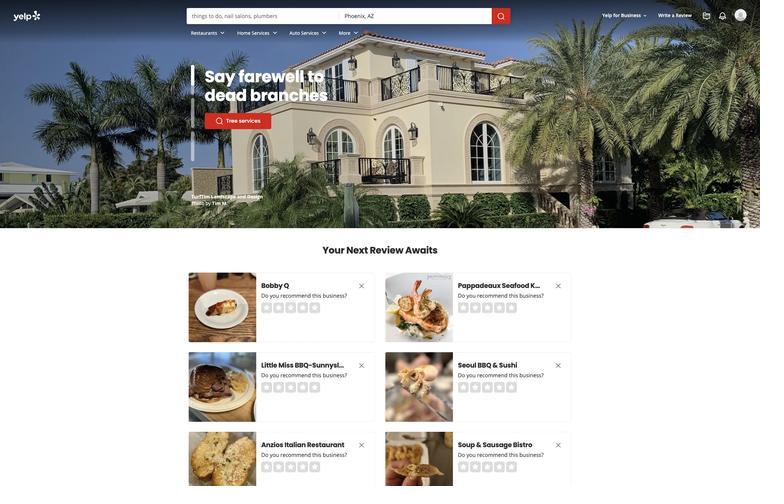 Task type: describe. For each thing, give the bounding box(es) containing it.
soup & sausage bistro
[[458, 440, 532, 450]]

design
[[247, 193, 263, 200]]

write a review
[[658, 12, 692, 19]]

bobby
[[261, 281, 283, 290]]

photo of little miss bbq-sunnyslope image
[[189, 352, 256, 422]]

home services link
[[232, 24, 284, 43]]

by
[[206, 200, 211, 206]]

seoul bbq & sushi link
[[458, 361, 542, 370]]

(no rating) image for bbq
[[458, 382, 517, 393]]

restaurants link
[[186, 24, 232, 43]]

this for italian
[[312, 451, 321, 459]]

24 chevron down v2 image for more
[[352, 29, 360, 37]]

write a review link
[[656, 10, 694, 22]]

seoul
[[458, 361, 476, 370]]

rating element for italian
[[261, 462, 320, 472]]

this for q
[[312, 292, 321, 299]]

sushi
[[499, 361, 517, 370]]

(no rating) image for italian
[[261, 462, 320, 472]]

Near text field
[[345, 12, 486, 20]]

rating element for miss
[[261, 382, 320, 393]]

q
[[284, 281, 289, 290]]

little miss bbq-sunnyslope
[[261, 361, 351, 370]]

dismiss card image for seoul bbq & sushi
[[554, 362, 562, 370]]

seafood
[[502, 281, 529, 290]]

auto services
[[290, 30, 319, 36]]

recommend for seafood
[[477, 292, 508, 299]]

do you recommend this business? for q
[[261, 292, 347, 299]]

this for &
[[509, 451, 518, 459]]

business? for soup & sausage bistro
[[519, 451, 544, 459]]

bistro
[[513, 440, 532, 450]]

1 horizontal spatial &
[[493, 361, 498, 370]]

say farewell to dead branches
[[205, 66, 328, 107]]

(no rating) image for seafood
[[458, 302, 517, 313]]

anzios italian restaurant
[[261, 440, 344, 450]]

turftim landscape and design photo by tim m.
[[191, 193, 263, 206]]

business
[[621, 12, 641, 19]]

dismiss card image for soup & sausage bistro
[[554, 441, 562, 449]]

pappadeaux
[[458, 281, 501, 290]]

do you recommend this business? for italian
[[261, 451, 347, 459]]

say
[[205, 66, 235, 88]]

and
[[237, 193, 246, 200]]

bbq-
[[295, 361, 312, 370]]

none field near
[[345, 12, 486, 20]]

rating element for q
[[261, 302, 320, 313]]

dismiss card image for pappadeaux seafood kitchen
[[554, 282, 562, 290]]

restaurant
[[307, 440, 344, 450]]

yelp for business
[[602, 12, 641, 19]]

for
[[613, 12, 620, 19]]

24 search v2 image
[[215, 117, 223, 125]]

awaits
[[405, 244, 438, 257]]

home
[[237, 30, 251, 36]]

services
[[239, 117, 260, 125]]

business? for little miss bbq-sunnyslope
[[323, 372, 347, 379]]

dismiss card image for bobby q
[[358, 282, 366, 290]]

business? for bobby q
[[323, 292, 347, 299]]

anzios italian restaurant link
[[261, 440, 345, 450]]

do you recommend this business? for &
[[458, 451, 544, 459]]

(no rating) image for &
[[458, 462, 517, 472]]

sunnyslope
[[312, 361, 351, 370]]

Find text field
[[192, 12, 334, 20]]

do you recommend this business? for bbq
[[458, 372, 544, 379]]

more link
[[334, 24, 365, 43]]

services for home services
[[252, 30, 269, 36]]

photo
[[191, 200, 204, 206]]

dismiss card image for anzios italian restaurant
[[358, 441, 366, 449]]

you for anzios
[[270, 451, 279, 459]]

business? for seoul bbq & sushi
[[519, 372, 544, 379]]

tree services
[[226, 117, 260, 125]]

turftim landscape and design link
[[191, 193, 263, 200]]

(no rating) image for miss
[[261, 382, 320, 393]]

do for soup & sausage bistro
[[458, 451, 465, 459]]

this for bbq
[[509, 372, 518, 379]]

landscape
[[211, 193, 236, 200]]



Task type: locate. For each thing, give the bounding box(es) containing it.
1 horizontal spatial dismiss card image
[[554, 441, 562, 449]]

24 chevron down v2 image
[[219, 29, 227, 37], [352, 29, 360, 37]]

seoul bbq & sushi
[[458, 361, 517, 370]]

user actions element
[[597, 8, 756, 50]]

None search field
[[187, 8, 512, 24]]

do down the pappadeaux
[[458, 292, 465, 299]]

rating element down seoul bbq & sushi
[[458, 382, 517, 393]]

review for a
[[676, 12, 692, 19]]

you down little
[[270, 372, 279, 379]]

you for bobby
[[270, 292, 279, 299]]

more
[[339, 30, 350, 36]]

recommend down soup & sausage bistro
[[477, 451, 508, 459]]

rating element down italian
[[261, 462, 320, 472]]

dead
[[205, 84, 247, 107]]

&
[[493, 361, 498, 370], [476, 440, 481, 450]]

kitchen
[[531, 281, 556, 290]]

0 horizontal spatial 24 chevron down v2 image
[[219, 29, 227, 37]]

this down "little miss bbq-sunnyslope" link
[[312, 372, 321, 379]]

miss
[[278, 361, 293, 370]]

do for little miss bbq-sunnyslope
[[261, 372, 268, 379]]

this for miss
[[312, 372, 321, 379]]

do down seoul
[[458, 372, 465, 379]]

None field
[[192, 12, 334, 20], [345, 12, 486, 20]]

24 chevron down v2 image right auto services
[[320, 29, 328, 37]]

branches
[[250, 84, 328, 107]]

24 chevron down v2 image inside "restaurants" "link"
[[219, 29, 227, 37]]

services
[[252, 30, 269, 36], [301, 30, 319, 36]]

1 24 chevron down v2 image from the left
[[271, 29, 279, 37]]

do for anzios italian restaurant
[[261, 451, 268, 459]]

do down little
[[261, 372, 268, 379]]

auto
[[290, 30, 300, 36]]

business? for pappadeaux seafood kitchen
[[519, 292, 544, 299]]

business? down the sunnyslope
[[323, 372, 347, 379]]

0 vertical spatial review
[[676, 12, 692, 19]]

yelp
[[602, 12, 612, 19]]

soup & sausage bistro link
[[458, 440, 542, 450]]

rating element for seafood
[[458, 302, 517, 313]]

a
[[672, 12, 675, 19]]

photo of pappadeaux seafood kitchen image
[[385, 273, 453, 342]]

you down seoul
[[466, 372, 476, 379]]

do you recommend this business? down bbq-
[[261, 372, 347, 379]]

0 horizontal spatial 24 chevron down v2 image
[[271, 29, 279, 37]]

turftim
[[191, 193, 210, 200]]

none field find
[[192, 12, 334, 20]]

do down anzios
[[261, 451, 268, 459]]

services for auto services
[[301, 30, 319, 36]]

(no rating) image down miss
[[261, 382, 320, 393]]

business?
[[323, 292, 347, 299], [519, 292, 544, 299], [323, 372, 347, 379], [519, 372, 544, 379], [323, 451, 347, 459], [519, 451, 544, 459]]

bobby q link
[[261, 281, 345, 290]]

none search field inside explore banner section banner
[[187, 8, 512, 24]]

you down the pappadeaux
[[466, 292, 476, 299]]

do you recommend this business? down 'seoul bbq & sushi' "link"
[[458, 372, 544, 379]]

little
[[261, 361, 277, 370]]

photo of soup & sausage bistro image
[[385, 432, 453, 486]]

m.
[[222, 200, 228, 206]]

home services
[[237, 30, 269, 36]]

& right bbq
[[493, 361, 498, 370]]

farewell
[[239, 66, 304, 88]]

0 vertical spatial &
[[493, 361, 498, 370]]

business? down 'bobby q' link
[[323, 292, 347, 299]]

search image
[[497, 12, 505, 20]]

none search field containing yelp for business
[[0, 0, 760, 50]]

recommend for &
[[477, 451, 508, 459]]

dismiss card image
[[358, 282, 366, 290], [554, 282, 562, 290], [358, 362, 366, 370], [554, 362, 562, 370]]

bobby q
[[261, 281, 289, 290]]

do for bobby q
[[261, 292, 268, 299]]

dismiss card image for little miss bbq-sunnyslope
[[358, 362, 366, 370]]

your
[[322, 244, 344, 257]]

photo of seoul bbq & sushi image
[[385, 352, 453, 422]]

do you recommend this business? for miss
[[261, 372, 347, 379]]

0 horizontal spatial &
[[476, 440, 481, 450]]

recommend down seoul bbq & sushi
[[477, 372, 508, 379]]

recommend down 'bobby q' link
[[280, 292, 311, 299]]

do you recommend this business? down anzios italian restaurant link
[[261, 451, 347, 459]]

do you recommend this business? down 'bobby q' link
[[261, 292, 347, 299]]

None radio
[[261, 302, 272, 313], [285, 302, 296, 313], [309, 302, 320, 313], [470, 302, 481, 313], [494, 302, 505, 313], [506, 302, 517, 313], [458, 382, 469, 393], [470, 382, 481, 393], [506, 382, 517, 393], [261, 462, 272, 472], [273, 462, 284, 472], [285, 462, 296, 472], [309, 462, 320, 472], [458, 462, 469, 472], [482, 462, 493, 472], [494, 462, 505, 472], [506, 462, 517, 472], [261, 302, 272, 313], [285, 302, 296, 313], [309, 302, 320, 313], [470, 302, 481, 313], [494, 302, 505, 313], [506, 302, 517, 313], [458, 382, 469, 393], [470, 382, 481, 393], [506, 382, 517, 393], [261, 462, 272, 472], [273, 462, 284, 472], [285, 462, 296, 472], [309, 462, 320, 472], [458, 462, 469, 472], [482, 462, 493, 472], [494, 462, 505, 472], [506, 462, 517, 472]]

next
[[346, 244, 368, 257]]

you down bobby q
[[270, 292, 279, 299]]

do you recommend this business? down pappadeaux seafood kitchen
[[458, 292, 544, 299]]

16 chevron down v2 image
[[642, 13, 648, 18]]

do for pappadeaux seafood kitchen
[[458, 292, 465, 299]]

24 chevron down v2 image inside more link
[[352, 29, 360, 37]]

this
[[312, 292, 321, 299], [509, 292, 518, 299], [312, 372, 321, 379], [509, 372, 518, 379], [312, 451, 321, 459], [509, 451, 518, 459]]

you down anzios
[[270, 451, 279, 459]]

bbq
[[478, 361, 491, 370]]

review
[[676, 12, 692, 19], [370, 244, 403, 257]]

0 horizontal spatial services
[[252, 30, 269, 36]]

24 chevron down v2 image right restaurants
[[219, 29, 227, 37]]

0 horizontal spatial dismiss card image
[[358, 441, 366, 449]]

review right a
[[676, 12, 692, 19]]

2 dismiss card image from the left
[[554, 441, 562, 449]]

dismiss card image
[[358, 441, 366, 449], [554, 441, 562, 449]]

you for little
[[270, 372, 279, 379]]

1 24 chevron down v2 image from the left
[[219, 29, 227, 37]]

to
[[307, 66, 324, 88]]

0 horizontal spatial none field
[[192, 12, 334, 20]]

business? down 'seoul bbq & sushi' "link"
[[519, 372, 544, 379]]

photo of bobby q image
[[189, 273, 256, 342]]

(no rating) image down q
[[261, 302, 320, 313]]

recommend down bbq-
[[280, 372, 311, 379]]

review inside user actions element
[[676, 12, 692, 19]]

you for pappadeaux
[[466, 292, 476, 299]]

1 horizontal spatial review
[[676, 12, 692, 19]]

do down the bobby at the bottom left of the page
[[261, 292, 268, 299]]

services right "home"
[[252, 30, 269, 36]]

rating element for &
[[458, 462, 517, 472]]

business categories element
[[186, 24, 747, 43]]

this down seafood
[[509, 292, 518, 299]]

1 none field from the left
[[192, 12, 334, 20]]

24 chevron down v2 image inside home services link
[[271, 29, 279, 37]]

(no rating) image down the pappadeaux
[[458, 302, 517, 313]]

24 chevron down v2 image for home services
[[271, 29, 279, 37]]

2 24 chevron down v2 image from the left
[[320, 29, 328, 37]]

24 chevron down v2 image left auto
[[271, 29, 279, 37]]

24 chevron down v2 image for auto services
[[320, 29, 328, 37]]

do for seoul bbq & sushi
[[458, 372, 465, 379]]

photo of anzios italian restaurant image
[[189, 432, 256, 486]]

tree services link
[[205, 113, 271, 129]]

rating element down soup & sausage bistro
[[458, 462, 517, 472]]

rating element
[[261, 302, 320, 313], [458, 302, 517, 313], [261, 382, 320, 393], [458, 382, 517, 393], [261, 462, 320, 472], [458, 462, 517, 472]]

soup
[[458, 440, 475, 450]]

you for soup
[[466, 451, 476, 459]]

recommend down the pappadeaux
[[477, 292, 508, 299]]

1 dismiss card image from the left
[[358, 441, 366, 449]]

1 horizontal spatial services
[[301, 30, 319, 36]]

business? down bistro
[[519, 451, 544, 459]]

1 horizontal spatial 24 chevron down v2 image
[[352, 29, 360, 37]]

(no rating) image down italian
[[261, 462, 320, 472]]

(no rating) image for q
[[261, 302, 320, 313]]

recommend for bbq
[[477, 372, 508, 379]]

24 chevron down v2 image
[[271, 29, 279, 37], [320, 29, 328, 37]]

yelp for business button
[[600, 10, 650, 22]]

do you recommend this business?
[[261, 292, 347, 299], [458, 292, 544, 299], [261, 372, 347, 379], [458, 372, 544, 379], [261, 451, 347, 459], [458, 451, 544, 459]]

christina o. image
[[735, 9, 747, 21]]

pappadeaux seafood kitchen
[[458, 281, 556, 290]]

you for seoul
[[466, 372, 476, 379]]

your next review awaits
[[322, 244, 438, 257]]

rating element for bbq
[[458, 382, 517, 393]]

anzios
[[261, 440, 283, 450]]

recommend for q
[[280, 292, 311, 299]]

do you recommend this business? down soup & sausage bistro link on the right bottom of page
[[458, 451, 544, 459]]

recommend down italian
[[280, 451, 311, 459]]

you down the soup
[[466, 451, 476, 459]]

business? down kitchen
[[519, 292, 544, 299]]

tree
[[226, 117, 238, 125]]

recommend for miss
[[280, 372, 311, 379]]

None radio
[[273, 302, 284, 313], [297, 302, 308, 313], [458, 302, 469, 313], [482, 302, 493, 313], [261, 382, 272, 393], [273, 382, 284, 393], [285, 382, 296, 393], [297, 382, 308, 393], [309, 382, 320, 393], [482, 382, 493, 393], [494, 382, 505, 393], [297, 462, 308, 472], [470, 462, 481, 472], [273, 302, 284, 313], [297, 302, 308, 313], [458, 302, 469, 313], [482, 302, 493, 313], [261, 382, 272, 393], [273, 382, 284, 393], [285, 382, 296, 393], [297, 382, 308, 393], [309, 382, 320, 393], [482, 382, 493, 393], [494, 382, 505, 393], [297, 462, 308, 472], [470, 462, 481, 472]]

auto services link
[[284, 24, 334, 43]]

(no rating) image down soup & sausage bistro
[[458, 462, 517, 472]]

& right the soup
[[476, 440, 481, 450]]

do you recommend this business? for seafood
[[458, 292, 544, 299]]

italian
[[284, 440, 306, 450]]

pappadeaux seafood kitchen link
[[458, 281, 556, 290]]

explore banner section banner
[[0, 0, 760, 228]]

(no rating) image down seoul bbq & sushi
[[458, 382, 517, 393]]

(no rating) image
[[261, 302, 320, 313], [458, 302, 517, 313], [261, 382, 320, 393], [458, 382, 517, 393], [261, 462, 320, 472], [458, 462, 517, 472]]

1 services from the left
[[252, 30, 269, 36]]

rating element down q
[[261, 302, 320, 313]]

recommend for italian
[[280, 451, 311, 459]]

restaurants
[[191, 30, 217, 36]]

recommend
[[280, 292, 311, 299], [477, 292, 508, 299], [280, 372, 311, 379], [477, 372, 508, 379], [280, 451, 311, 459], [477, 451, 508, 459]]

24 chevron down v2 image for restaurants
[[219, 29, 227, 37]]

review right the next
[[370, 244, 403, 257]]

little miss bbq-sunnyslope link
[[261, 361, 351, 370]]

1 vertical spatial &
[[476, 440, 481, 450]]

24 chevron down v2 image right more
[[352, 29, 360, 37]]

projects image
[[703, 12, 711, 20]]

sausage
[[483, 440, 512, 450]]

services right auto
[[301, 30, 319, 36]]

this down the sushi
[[509, 372, 518, 379]]

this for seafood
[[509, 292, 518, 299]]

business? for anzios italian restaurant
[[323, 451, 347, 459]]

you
[[270, 292, 279, 299], [466, 292, 476, 299], [270, 372, 279, 379], [466, 372, 476, 379], [270, 451, 279, 459], [466, 451, 476, 459]]

this down restaurant
[[312, 451, 321, 459]]

24 chevron down v2 image inside auto services link
[[320, 29, 328, 37]]

1 vertical spatial review
[[370, 244, 403, 257]]

write
[[658, 12, 671, 19]]

select slide image
[[191, 57, 194, 87]]

this down 'bobby q' link
[[312, 292, 321, 299]]

tim
[[212, 200, 221, 206]]

rating element down miss
[[261, 382, 320, 393]]

2 none field from the left
[[345, 12, 486, 20]]

tim m. link
[[212, 200, 228, 206]]

1 horizontal spatial none field
[[345, 12, 486, 20]]

review for next
[[370, 244, 403, 257]]

do
[[261, 292, 268, 299], [458, 292, 465, 299], [261, 372, 268, 379], [458, 372, 465, 379], [261, 451, 268, 459], [458, 451, 465, 459]]

rating element down the pappadeaux
[[458, 302, 517, 313]]

2 services from the left
[[301, 30, 319, 36]]

None search field
[[0, 0, 760, 50]]

business? down restaurant
[[323, 451, 347, 459]]

notifications image
[[719, 12, 727, 20]]

2 24 chevron down v2 image from the left
[[352, 29, 360, 37]]

this down bistro
[[509, 451, 518, 459]]

0 horizontal spatial review
[[370, 244, 403, 257]]

do down the soup
[[458, 451, 465, 459]]

1 horizontal spatial 24 chevron down v2 image
[[320, 29, 328, 37]]



Task type: vqa. For each thing, say whether or not it's contained in the screenshot.
Anzios Italian Restaurant link
yes



